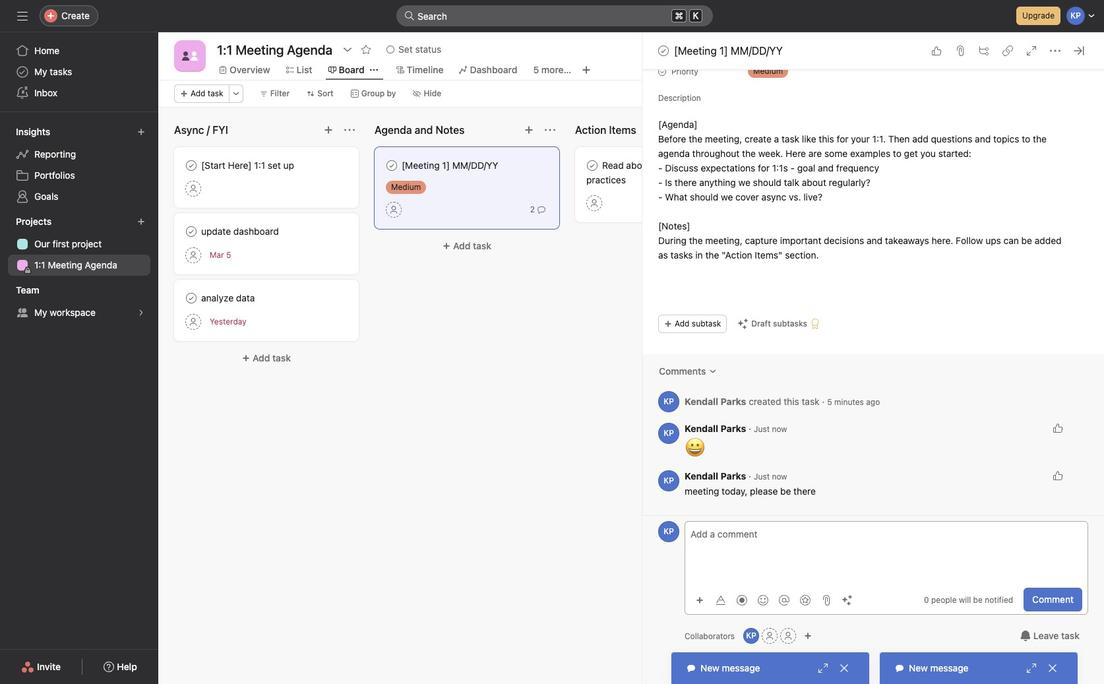 Task type: describe. For each thing, give the bounding box(es) containing it.
1 vertical spatial add task button
[[375, 234, 559, 258]]

2 0 likes. click to like this task comment image from the top
[[1053, 470, 1063, 481]]

comment button
[[1024, 588, 1083, 612]]

0 vertical spatial add task button
[[174, 84, 229, 103]]

add task image for async / fyi
[[323, 125, 334, 135]]

set status
[[399, 44, 441, 55]]

mark complete checkbox for analyze data
[[183, 290, 199, 306]]

by
[[387, 88, 396, 98]]

expectations
[[701, 162, 756, 173]]

kendall parks · just now for second 0 likes. click to like this task comment icon
[[685, 470, 787, 482]]

list
[[297, 64, 312, 75]]

mark complete image for read about 1:1s and best practices
[[584, 158, 600, 173]]

more actions image
[[232, 90, 240, 98]]

mark complete image for [meeting 1] mm/dd/yy
[[384, 158, 400, 173]]

appreciations image
[[800, 595, 811, 605]]

mar
[[210, 250, 224, 260]]

timeline link
[[396, 63, 444, 77]]

board
[[339, 64, 365, 75]]

1 horizontal spatial we
[[739, 177, 751, 188]]

subtasks
[[773, 319, 807, 329]]

meeting
[[48, 259, 82, 270]]

tasks inside [notes] during the meeting, capture important decisions and takeaways here. follow ups can be added as tasks in the "action items" section.
[[671, 249, 693, 261]]

task inside button
[[1061, 630, 1080, 641]]

home
[[34, 45, 60, 56]]

1:1 meeting agenda
[[34, 259, 117, 270]]

tasks inside 'global' element
[[50, 66, 72, 77]]

add or remove collaborators image
[[804, 632, 812, 640]]

kendall for kendall parks link associated with second 0 likes. click to like this task comment icon
[[685, 470, 718, 482]]

goal
[[797, 162, 815, 173]]

0 vertical spatial ·
[[822, 395, 825, 407]]

and notes
[[415, 124, 465, 136]]

and inside [notes] during the meeting, capture important decisions and takeaways here. follow ups can be added as tasks in the "action items" section.
[[867, 235, 883, 246]]

inbox link
[[8, 82, 150, 104]]

project
[[72, 238, 102, 249]]

reporting link
[[8, 144, 150, 165]]

frequency
[[836, 162, 879, 173]]

comments
[[659, 365, 706, 377]]

leave task
[[1034, 630, 1080, 641]]

1 vertical spatial [meeting
[[402, 160, 440, 171]]

about inside [agenda] before the meeting, create a task like this for your 1:1. then add questions and topics to the agenda throughout the week. here are some examples to get you started: - discuss expectations for 1:1s - goal and frequency - is there anything we should talk about regularly? - what should we cover async vs. live?
[[802, 177, 826, 188]]

projects button
[[13, 212, 64, 231]]

be for 0 people will be notified
[[973, 595, 983, 605]]

goals link
[[8, 186, 150, 207]]

😀 image
[[685, 437, 706, 458]]

portfolios
[[34, 170, 75, 181]]

comment
[[1032, 594, 1074, 605]]

mm/dd/yy inside dialog
[[731, 45, 783, 57]]

insights element
[[0, 120, 158, 210]]

formatting image
[[716, 595, 726, 605]]

1 vertical spatial this
[[784, 395, 799, 407]]

insights
[[16, 126, 50, 137]]

- down agenda at the top of page
[[658, 162, 663, 173]]

full screen image
[[1026, 46, 1037, 56]]

get
[[904, 148, 918, 159]]

data
[[236, 292, 255, 303]]

our first project
[[34, 238, 102, 249]]

create
[[745, 133, 772, 144]]

main content containing [agenda]
[[643, 0, 1104, 515]]

- left what
[[658, 191, 663, 203]]

⌘
[[675, 10, 683, 21]]

analyze
[[201, 292, 234, 303]]

throughout
[[692, 148, 740, 159]]

add subtask
[[675, 319, 721, 329]]

ups
[[986, 235, 1001, 246]]

will
[[959, 595, 971, 605]]

2 button
[[528, 203, 548, 216]]

topics
[[993, 133, 1020, 144]]

add for add subtask button
[[675, 319, 690, 329]]

mark complete checkbox for update dashboard
[[183, 224, 199, 239]]

hide
[[424, 88, 441, 98]]

1:1s inside [agenda] before the meeting, create a task like this for your 1:1. then add questions and topics to the agenda throughout the week. here are some examples to get you started: - discuss expectations for 1:1s - goal and frequency - is there anything we should talk about regularly? - what should we cover async vs. live?
[[772, 162, 788, 173]]

questions
[[931, 133, 973, 144]]

subtask
[[692, 319, 721, 329]]

[notes] during the meeting, capture important decisions and takeaways here. follow ups can be added as tasks in the "action items" section.
[[658, 220, 1064, 261]]

now for kendall parks link for 1st 0 likes. click to like this task comment icon from the top of the [meeting 1] mm/dd/yy dialog
[[772, 424, 787, 434]]

emoji image
[[758, 595, 769, 605]]

like
[[802, 133, 816, 144]]

2 vertical spatial add task button
[[174, 346, 359, 370]]

add subtask button
[[658, 315, 727, 333]]

attach a file or paste an image image
[[821, 595, 832, 605]]

more section actions image for and notes
[[545, 125, 555, 135]]

add for add task button to the middle
[[453, 240, 471, 251]]

1 vertical spatial should
[[690, 191, 719, 203]]

2 vertical spatial add task
[[253, 352, 291, 363]]

read
[[602, 160, 624, 171]]

group
[[361, 88, 385, 98]]

- left goal
[[791, 162, 795, 173]]

prominent image
[[404, 11, 415, 21]]

read about 1:1s and best practices
[[586, 160, 709, 185]]

0 horizontal spatial 1]
[[442, 160, 450, 171]]

up
[[283, 160, 294, 171]]

group by
[[361, 88, 396, 98]]

add subtask image
[[979, 46, 989, 56]]

timeline
[[407, 64, 444, 75]]

my for my workspace
[[34, 307, 47, 318]]

this inside [agenda] before the meeting, create a task like this for your 1:1. then add questions and topics to the agenda throughout the week. here are some examples to get you started: - discuss expectations for 1:1s - goal and frequency - is there anything we should talk about regularly? - what should we cover async vs. live?
[[819, 133, 834, 144]]

meeting today, please be there
[[685, 486, 816, 497]]

important
[[780, 235, 822, 246]]

· for kendall parks link for 1st 0 likes. click to like this task comment icon from the top of the [meeting 1] mm/dd/yy dialog
[[749, 423, 751, 434]]

practices
[[586, 174, 626, 185]]

the right topics
[[1033, 133, 1047, 144]]

add tab image
[[581, 65, 591, 75]]

agenda
[[658, 148, 690, 159]]

[meeting 1] mm/dd/yy inside dialog
[[674, 45, 783, 57]]

decisions
[[824, 235, 864, 246]]

at mention image
[[779, 595, 790, 605]]

are
[[809, 148, 822, 159]]

teams element
[[0, 278, 158, 326]]

help
[[117, 661, 137, 672]]

overview link
[[219, 63, 270, 77]]

mark complete checkbox for [meeting 1] mm/dd/yy
[[384, 158, 400, 173]]

the down [agenda]
[[689, 133, 703, 144]]

capture
[[745, 235, 778, 246]]

section.
[[785, 249, 819, 261]]

mark complete image for update dashboard
[[183, 224, 199, 239]]

5 more… button
[[533, 63, 572, 77]]

today,
[[722, 486, 748, 497]]

1:1 inside projects element
[[34, 259, 45, 270]]

medium inside dropdown button
[[753, 66, 783, 76]]

filter
[[270, 88, 290, 98]]

[start
[[201, 160, 225, 171]]

discuss
[[665, 162, 698, 173]]

create
[[61, 10, 90, 21]]

there inside [agenda] before the meeting, create a task like this for your 1:1. then add questions and topics to the agenda throughout the week. here are some examples to get you started: - discuss expectations for 1:1s - goal and frequency - is there anything we should talk about regularly? - what should we cover async vs. live?
[[675, 177, 697, 188]]

kendall parks created this task · 5 minutes ago
[[685, 395, 880, 407]]

parks for second 0 likes. click to like this task comment icon
[[721, 470, 746, 482]]

update dashboard
[[201, 226, 279, 237]]

new project or portfolio image
[[137, 218, 145, 226]]

0 vertical spatial add task
[[191, 88, 223, 98]]

action items
[[575, 124, 636, 136]]

add to starred image
[[361, 44, 371, 55]]

the down create
[[742, 148, 756, 159]]

1 close image from the left
[[839, 663, 850, 674]]

1 vertical spatial medium
[[391, 182, 421, 192]]

my for my tasks
[[34, 66, 47, 77]]

you
[[921, 148, 936, 159]]

description document
[[644, 117, 1088, 263]]

leave task button
[[1012, 624, 1088, 648]]

draft subtasks
[[752, 319, 807, 329]]

started:
[[939, 148, 972, 159]]

minutes
[[834, 397, 864, 407]]

follow
[[956, 235, 983, 246]]

before
[[658, 133, 686, 144]]

projects
[[16, 216, 52, 227]]

be inside [notes] during the meeting, capture important decisions and takeaways here. follow ups can be added as tasks in the "action items" section.
[[1022, 235, 1032, 246]]

invite button
[[13, 655, 69, 679]]



Task type: locate. For each thing, give the bounding box(es) containing it.
we
[[739, 177, 751, 188], [721, 191, 733, 203]]

this up some at the right of the page
[[819, 133, 834, 144]]

attachments: add a file to this task, [meeting 1] mm/dd/yy image
[[955, 46, 966, 56]]

5 left more…
[[533, 64, 539, 75]]

more section actions image left action items
[[545, 125, 555, 135]]

1:1s inside read about 1:1s and best practices
[[653, 160, 669, 171]]

/ fyi
[[207, 124, 228, 136]]

2 just from the top
[[754, 472, 770, 482]]

mark complete image
[[183, 158, 199, 173], [584, 158, 600, 173], [183, 224, 199, 239]]

0 horizontal spatial new message
[[701, 662, 760, 674]]

close image
[[839, 663, 850, 674], [1048, 663, 1058, 674]]

kendall parks · just now down created
[[685, 423, 787, 434]]

kendall parks link for second 0 likes. click to like this task comment icon
[[685, 470, 746, 482]]

agenda down by
[[375, 124, 412, 136]]

and left topics
[[975, 133, 991, 144]]

kendall parks link for 1st 0 likes. click to like this task comment icon from the top of the [meeting 1] mm/dd/yy dialog
[[685, 423, 746, 434]]

meeting, up the throughout
[[705, 133, 742, 144]]

parks left created
[[721, 395, 746, 407]]

main content
[[643, 0, 1104, 515]]

0 vertical spatial for
[[837, 133, 849, 144]]

toolbar
[[691, 590, 860, 609]]

0 vertical spatial this
[[819, 133, 834, 144]]

1 horizontal spatial expand new message image
[[1026, 663, 1037, 674]]

mark complete checkbox left analyze on the top
[[183, 290, 199, 306]]

home link
[[8, 40, 150, 61]]

[meeting
[[674, 45, 717, 57], [402, 160, 440, 171]]

kendall up meeting
[[685, 470, 718, 482]]

1 horizontal spatial add task image
[[524, 125, 534, 135]]

0 vertical spatial 0 likes. click to like this task comment image
[[1053, 423, 1063, 433]]

0 horizontal spatial add task image
[[323, 125, 334, 135]]

2 vertical spatial kendall parks link
[[685, 470, 746, 482]]

add for top add task button
[[191, 88, 205, 98]]

expand new message image
[[818, 663, 829, 674], [1026, 663, 1037, 674]]

0 vertical spatial there
[[675, 177, 697, 188]]

2 horizontal spatial mark complete image
[[656, 43, 672, 59]]

k
[[693, 11, 699, 21]]

vs.
[[789, 191, 801, 203]]

there right the please
[[794, 486, 816, 497]]

should up the async
[[753, 177, 782, 188]]

2 kendall parks · just now from the top
[[685, 470, 787, 482]]

live?
[[804, 191, 823, 203]]

hide button
[[407, 84, 447, 103]]

3 kendall parks link from the top
[[685, 470, 746, 482]]

toolbar inside [meeting 1] mm/dd/yy dialog
[[691, 590, 860, 609]]

[meeting 1] mm/dd/yy down and notes
[[402, 160, 498, 171]]

1:1s down week.
[[772, 162, 788, 173]]

kendall
[[685, 395, 718, 407], [685, 423, 718, 434], [685, 470, 718, 482]]

takeaways
[[885, 235, 929, 246]]

2 horizontal spatial add task
[[453, 240, 491, 251]]

1 horizontal spatial more section actions image
[[545, 125, 555, 135]]

reporting
[[34, 148, 76, 160]]

0 vertical spatial kendall parks · just now
[[685, 423, 787, 434]]

0 horizontal spatial mm/dd/yy
[[452, 160, 498, 171]]

None text field
[[214, 38, 336, 61]]

leave
[[1034, 630, 1059, 641]]

· up the meeting today, please be there
[[749, 470, 751, 482]]

mark complete image down agenda and notes at the left
[[384, 158, 400, 173]]

-
[[658, 162, 663, 173], [791, 162, 795, 173], [658, 177, 663, 188], [658, 191, 663, 203]]

status
[[415, 44, 441, 55]]

what
[[665, 191, 688, 203]]

1 vertical spatial kendall parks · just now
[[685, 470, 787, 482]]

1 just from the top
[[754, 424, 770, 434]]

and down agenda at the top of page
[[672, 160, 687, 171]]

see details, my workspace image
[[137, 309, 145, 317]]

goals
[[34, 191, 58, 202]]

0 vertical spatial tasks
[[50, 66, 72, 77]]

upgrade button
[[1017, 7, 1061, 25]]

1]
[[720, 45, 728, 57], [442, 160, 450, 171]]

1 kendall parks · just now from the top
[[685, 423, 787, 434]]

mark complete image up the practices
[[584, 158, 600, 173]]

· down created
[[749, 423, 751, 434]]

for down week.
[[758, 162, 770, 173]]

0 horizontal spatial to
[[893, 148, 902, 159]]

1 vertical spatial [meeting 1] mm/dd/yy
[[402, 160, 498, 171]]

mark complete checkbox for read about 1:1s and best practices
[[584, 158, 600, 173]]

1 vertical spatial we
[[721, 191, 733, 203]]

1 0 likes. click to like this task comment image from the top
[[1053, 423, 1063, 433]]

mark complete checkbox down agenda and notes at the left
[[384, 158, 400, 173]]

1:1s down agenda at the top of page
[[653, 160, 669, 171]]

[meeting 1] mm/dd/yy dialog
[[643, 0, 1104, 684]]

1 vertical spatial kendall parks link
[[685, 423, 746, 434]]

we down anything
[[721, 191, 733, 203]]

[meeting inside dialog
[[674, 45, 717, 57]]

1 vertical spatial tasks
[[671, 249, 693, 261]]

1 vertical spatial kendall
[[685, 423, 718, 434]]

2 now from the top
[[772, 472, 787, 482]]

medium button
[[743, 62, 822, 80]]

portfolios link
[[8, 165, 150, 186]]

1 vertical spatial mark complete image
[[384, 158, 400, 173]]

kendall for third kendall parks link from the bottom
[[685, 395, 718, 407]]

2 kendall parks link from the top
[[685, 423, 746, 434]]

kendall parks link up meeting
[[685, 470, 746, 482]]

mark complete image
[[656, 43, 672, 59], [384, 158, 400, 173], [183, 290, 199, 306]]

1 horizontal spatial [meeting 1] mm/dd/yy
[[674, 45, 783, 57]]

for
[[837, 133, 849, 144], [758, 162, 770, 173]]

0 likes. click to like this task comment image
[[1053, 423, 1063, 433], [1053, 470, 1063, 481]]

0 vertical spatial mm/dd/yy
[[731, 45, 783, 57]]

0 horizontal spatial this
[[784, 395, 799, 407]]

examples
[[850, 148, 891, 159]]

more section actions image down group by popup button
[[344, 125, 355, 135]]

1 vertical spatial now
[[772, 472, 787, 482]]

just up the please
[[754, 472, 770, 482]]

sort
[[317, 88, 334, 98]]

more section actions image for / fyi
[[344, 125, 355, 135]]

0 vertical spatial [meeting
[[674, 45, 717, 57]]

invite
[[37, 661, 61, 672]]

mm/dd/yy up medium dropdown button
[[731, 45, 783, 57]]

5 right mar
[[226, 250, 231, 260]]

0 horizontal spatial add task
[[191, 88, 223, 98]]

kendall parks · just now for 1st 0 likes. click to like this task comment icon from the top of the [meeting 1] mm/dd/yy dialog
[[685, 423, 787, 434]]

kp
[[664, 396, 674, 406], [664, 428, 674, 438], [664, 476, 674, 486], [664, 526, 674, 536], [746, 631, 757, 641]]

1 horizontal spatial 5
[[533, 64, 539, 75]]

0 horizontal spatial [meeting 1] mm/dd/yy
[[402, 160, 498, 171]]

0 horizontal spatial mark complete image
[[183, 290, 199, 306]]

hide sidebar image
[[17, 11, 28, 21]]

kendall down comments "popup button"
[[685, 395, 718, 407]]

0 horizontal spatial 1:1s
[[653, 160, 669, 171]]

1 new message from the left
[[701, 662, 760, 674]]

2 horizontal spatial be
[[1022, 235, 1032, 246]]

new message
[[701, 662, 760, 674], [909, 662, 969, 674]]

2 new message from the left
[[909, 662, 969, 674]]

1 horizontal spatial 1:1s
[[772, 162, 788, 173]]

[agenda] before the meeting, create a task like this for your 1:1. then add questions and topics to the agenda throughout the week. here are some examples to get you started: - discuss expectations for 1:1s - goal and frequency - is there anything we should talk about regularly? - what should we cover async vs. live?
[[658, 119, 1049, 203]]

a
[[774, 133, 779, 144]]

1 horizontal spatial should
[[753, 177, 782, 188]]

mark complete checkbox up priority
[[656, 43, 672, 59]]

1 my from the top
[[34, 66, 47, 77]]

1 vertical spatial 1:1
[[34, 259, 45, 270]]

1 vertical spatial mm/dd/yy
[[452, 160, 498, 171]]

my tasks link
[[8, 61, 150, 82]]

tab actions image
[[370, 66, 378, 74]]

meeting, up '"action'
[[705, 235, 743, 246]]

add inside add subtask button
[[675, 319, 690, 329]]

0 vertical spatial medium
[[753, 66, 783, 76]]

1 horizontal spatial [meeting
[[674, 45, 717, 57]]

here]
[[228, 160, 252, 171]]

2 vertical spatial be
[[973, 595, 983, 605]]

2 vertical spatial parks
[[721, 470, 746, 482]]

filter button
[[254, 84, 296, 103]]

tasks down home
[[50, 66, 72, 77]]

to right topics
[[1022, 133, 1031, 144]]

for up some at the right of the page
[[837, 133, 849, 144]]

Mark complete checkbox
[[183, 158, 199, 173]]

1 horizontal spatial there
[[794, 486, 816, 497]]

[meeting down agenda and notes at the left
[[402, 160, 440, 171]]

1 kendall parks link from the top
[[685, 395, 746, 407]]

"action
[[722, 249, 752, 261]]

1 horizontal spatial new message
[[909, 662, 969, 674]]

insert an object image
[[696, 596, 704, 604]]

the up in
[[689, 235, 703, 246]]

[meeting 1] mm/dd/yy
[[674, 45, 783, 57], [402, 160, 498, 171]]

dashboard
[[233, 226, 279, 237]]

0 vertical spatial meeting,
[[705, 133, 742, 144]]

now up the please
[[772, 472, 787, 482]]

1] inside [meeting 1] mm/dd/yy dialog
[[720, 45, 728, 57]]

[meeting up priority
[[674, 45, 717, 57]]

our first project link
[[8, 234, 150, 255]]

0 horizontal spatial 5
[[226, 250, 231, 260]]

add task
[[191, 88, 223, 98], [453, 240, 491, 251], [253, 352, 291, 363]]

mark complete image up priority
[[656, 43, 672, 59]]

0 horizontal spatial [meeting
[[402, 160, 440, 171]]

[meeting 1] mm/dd/yy down k
[[674, 45, 783, 57]]

0 horizontal spatial agenda
[[85, 259, 117, 270]]

add for the bottommost add task button
[[253, 352, 270, 363]]

mark complete image left analyze on the top
[[183, 290, 199, 306]]

async
[[174, 124, 204, 136]]

0 vertical spatial 1:1
[[254, 160, 265, 171]]

workspace
[[50, 307, 96, 318]]

mm/dd/yy down and notes
[[452, 160, 498, 171]]

3 kendall from the top
[[685, 470, 718, 482]]

0 vertical spatial kendall
[[685, 395, 718, 407]]

about inside read about 1:1s and best practices
[[626, 160, 651, 171]]

show options image
[[342, 44, 353, 55]]

meeting, inside [agenda] before the meeting, create a task like this for your 1:1. then add questions and topics to the agenda throughout the week. here are some examples to get you started: - discuss expectations for 1:1s - goal and frequency - is there anything we should talk about regularly? - what should we cover async vs. live?
[[705, 133, 742, 144]]

record a video image
[[737, 595, 747, 605]]

should down anything
[[690, 191, 719, 203]]

1 more section actions image from the left
[[344, 125, 355, 135]]

be for meeting today, please be there
[[780, 486, 791, 497]]

dashboard
[[470, 64, 517, 75]]

kendall for kendall parks link for 1st 0 likes. click to like this task comment icon from the top of the [meeting 1] mm/dd/yy dialog
[[685, 423, 718, 434]]

this right created
[[784, 395, 799, 407]]

my up the inbox
[[34, 66, 47, 77]]

parks for 1st 0 likes. click to like this task comment icon from the top of the [meeting 1] mm/dd/yy dialog
[[721, 423, 746, 434]]

agenda inside projects element
[[85, 259, 117, 270]]

5
[[533, 64, 539, 75], [226, 250, 231, 260], [827, 397, 832, 407]]

3 parks from the top
[[721, 470, 746, 482]]

1 vertical spatial to
[[893, 148, 902, 159]]

new insights image
[[137, 128, 145, 136]]

1 vertical spatial just
[[754, 472, 770, 482]]

1 horizontal spatial add task
[[253, 352, 291, 363]]

board link
[[328, 63, 365, 77]]

1:1 left set
[[254, 160, 265, 171]]

more actions for this task image
[[1050, 46, 1061, 56]]

be right can at right top
[[1022, 235, 1032, 246]]

0 vertical spatial 5
[[533, 64, 539, 75]]

here
[[786, 148, 806, 159]]

anything
[[699, 177, 736, 188]]

expand new message image for 2nd close image
[[1026, 663, 1037, 674]]

team button
[[13, 281, 51, 299]]

1 horizontal spatial mm/dd/yy
[[731, 45, 783, 57]]

1 vertical spatial parks
[[721, 423, 746, 434]]

5 inside 'kendall parks created this task · 5 minutes ago'
[[827, 397, 832, 407]]

task
[[208, 88, 223, 98], [782, 133, 800, 144], [473, 240, 491, 251], [272, 352, 291, 363], [802, 395, 820, 407], [1061, 630, 1080, 641]]

be
[[1022, 235, 1032, 246], [780, 486, 791, 497], [973, 595, 983, 605]]

0 vertical spatial we
[[739, 177, 751, 188]]

1 horizontal spatial tasks
[[671, 249, 693, 261]]

1 horizontal spatial 1]
[[720, 45, 728, 57]]

2 kendall from the top
[[685, 423, 718, 434]]

tasks down "during"
[[671, 249, 693, 261]]

more section actions image
[[344, 125, 355, 135], [545, 125, 555, 135]]

1 vertical spatial 0 likes. click to like this task comment image
[[1053, 470, 1063, 481]]

mark complete image for analyze data
[[183, 290, 199, 306]]

0 vertical spatial about
[[626, 160, 651, 171]]

· for kendall parks link associated with second 0 likes. click to like this task comment icon
[[749, 470, 751, 482]]

2 vertical spatial 5
[[827, 397, 832, 407]]

1 parks from the top
[[721, 395, 746, 407]]

1 vertical spatial meeting,
[[705, 235, 743, 246]]

new message for the expand new message icon associated with 2nd close image from the right
[[701, 662, 760, 674]]

2 parks from the top
[[721, 423, 746, 434]]

0 horizontal spatial more section actions image
[[344, 125, 355, 135]]

copy task link image
[[1003, 46, 1013, 56]]

first
[[53, 238, 69, 249]]

the right in
[[705, 249, 719, 261]]

0 vertical spatial just
[[754, 424, 770, 434]]

my inside the my workspace link
[[34, 307, 47, 318]]

expand new message image for 2nd close image from the right
[[818, 663, 829, 674]]

1:1 down our
[[34, 259, 45, 270]]

we up cover
[[739, 177, 751, 188]]

mar 5 button
[[210, 250, 231, 260]]

5 inside popup button
[[533, 64, 539, 75]]

add task image down sort
[[323, 125, 334, 135]]

0 vertical spatial 1]
[[720, 45, 728, 57]]

0 vertical spatial mark complete image
[[656, 43, 672, 59]]

kendall parks link up the 😀 "image"
[[685, 423, 746, 434]]

draft
[[752, 319, 771, 329]]

0 vertical spatial parks
[[721, 395, 746, 407]]

then
[[888, 133, 910, 144]]

draft subtasks button
[[732, 315, 826, 333]]

close details image
[[1074, 46, 1084, 56]]

the
[[689, 133, 703, 144], [1033, 133, 1047, 144], [742, 148, 756, 159], [689, 235, 703, 246], [705, 249, 719, 261]]

our
[[34, 238, 50, 249]]

add task image for agenda and notes
[[524, 125, 534, 135]]

Mark complete checkbox
[[656, 43, 672, 59], [384, 158, 400, 173], [584, 158, 600, 173], [183, 224, 199, 239], [183, 290, 199, 306]]

1 horizontal spatial to
[[1022, 133, 1031, 144]]

should
[[753, 177, 782, 188], [690, 191, 719, 203]]

now for kendall parks link associated with second 0 likes. click to like this task comment icon
[[772, 472, 787, 482]]

0 vertical spatial my
[[34, 66, 47, 77]]

notified
[[985, 595, 1013, 605]]

my workspace
[[34, 307, 96, 318]]

0 vertical spatial to
[[1022, 133, 1031, 144]]

add task image down the 5 more… popup button
[[524, 125, 534, 135]]

2 horizontal spatial 5
[[827, 397, 832, 407]]

team
[[16, 284, 39, 296]]

be right the will
[[973, 595, 983, 605]]

0 likes. click to like this task image
[[931, 46, 942, 56]]

your
[[851, 133, 870, 144]]

1 horizontal spatial 1:1
[[254, 160, 265, 171]]

2 add task image from the left
[[524, 125, 534, 135]]

meeting, for capture
[[705, 235, 743, 246]]

just for kendall parks link for 1st 0 likes. click to like this task comment icon from the top of the [meeting 1] mm/dd/yy dialog
[[754, 424, 770, 434]]

1 now from the top
[[772, 424, 787, 434]]

talk
[[784, 177, 800, 188]]

sort button
[[301, 84, 340, 103]]

global element
[[0, 32, 158, 111]]

2 expand new message image from the left
[[1026, 663, 1037, 674]]

my tasks
[[34, 66, 72, 77]]

0 horizontal spatial for
[[758, 162, 770, 173]]

please
[[750, 486, 778, 497]]

1 kendall from the top
[[685, 395, 718, 407]]

task inside [agenda] before the meeting, create a task like this for your 1:1. then add questions and topics to the agenda throughout the week. here are some examples to get you started: - discuss expectations for 1:1s - goal and frequency - is there anything we should talk about regularly? - what should we cover async vs. live?
[[782, 133, 800, 144]]

there down discuss
[[675, 177, 697, 188]]

kp button
[[658, 391, 679, 412], [658, 423, 679, 444], [658, 470, 679, 491], [658, 521, 679, 542], [744, 628, 759, 644]]

can
[[1004, 235, 1019, 246]]

parks up 'today,'
[[721, 470, 746, 482]]

1 vertical spatial 5
[[226, 250, 231, 260]]

Search tasks, projects, and more text field
[[396, 5, 713, 26]]

ai assist options (upgrade) image
[[842, 595, 853, 605]]

set status button
[[381, 40, 447, 59]]

be right the please
[[780, 486, 791, 497]]

mar 5
[[210, 250, 231, 260]]

meeting
[[685, 486, 719, 497]]

my down team 'popup button' on the top of page
[[34, 307, 47, 318]]

add task image
[[323, 125, 334, 135], [524, 125, 534, 135]]

my workspace link
[[8, 302, 150, 323]]

mark complete checkbox up the practices
[[584, 158, 600, 173]]

now down 'kendall parks created this task · 5 minutes ago'
[[772, 424, 787, 434]]

5 left the minutes
[[827, 397, 832, 407]]

just down created
[[754, 424, 770, 434]]

1 vertical spatial be
[[780, 486, 791, 497]]

about up live?
[[802, 177, 826, 188]]

- left the is
[[658, 177, 663, 188]]

just for kendall parks link associated with second 0 likes. click to like this task comment icon
[[754, 472, 770, 482]]

[start here] 1:1 set up
[[201, 160, 294, 171]]

people image
[[182, 48, 198, 64]]

my inside my tasks link
[[34, 66, 47, 77]]

kendall parks · just now up 'today,'
[[685, 470, 787, 482]]

kendall parks link down comments "popup button"
[[685, 395, 746, 407]]

0 vertical spatial should
[[753, 177, 782, 188]]

projects element
[[0, 210, 158, 278]]

agenda and notes
[[375, 124, 465, 136]]

2 vertical spatial kendall
[[685, 470, 718, 482]]

mark complete image for [start here] 1:1 set up
[[183, 158, 199, 173]]

about right read
[[626, 160, 651, 171]]

and inside read about 1:1s and best practices
[[672, 160, 687, 171]]

0 vertical spatial agenda
[[375, 124, 412, 136]]

some
[[825, 148, 848, 159]]

meeting, for create
[[705, 133, 742, 144]]

parks
[[721, 395, 746, 407], [721, 423, 746, 434], [721, 470, 746, 482]]

0 horizontal spatial about
[[626, 160, 651, 171]]

2 more section actions image from the left
[[545, 125, 555, 135]]

· left the minutes
[[822, 395, 825, 407]]

None field
[[396, 5, 713, 26]]

1 vertical spatial 1]
[[442, 160, 450, 171]]

mark complete checkbox inside [meeting 1] mm/dd/yy dialog
[[656, 43, 672, 59]]

2 close image from the left
[[1048, 663, 1058, 674]]

parks down 'kendall parks created this task · 5 minutes ago'
[[721, 423, 746, 434]]

1 vertical spatial ·
[[749, 423, 751, 434]]

0 horizontal spatial we
[[721, 191, 733, 203]]

meeting, inside [notes] during the meeting, capture important decisions and takeaways here. follow ups can be added as tasks in the "action items" section.
[[705, 235, 743, 246]]

and right 'decisions'
[[867, 235, 883, 246]]

1 vertical spatial there
[[794, 486, 816, 497]]

2 vertical spatial mark complete image
[[183, 290, 199, 306]]

async
[[762, 191, 787, 203]]

agenda down project
[[85, 259, 117, 270]]

mark complete image left "update"
[[183, 224, 199, 239]]

2 my from the top
[[34, 307, 47, 318]]

mark complete image left [start
[[183, 158, 199, 173]]

1 horizontal spatial medium
[[753, 66, 783, 76]]

kendall up the 😀 "image"
[[685, 423, 718, 434]]

async / fyi
[[174, 124, 228, 136]]

agenda
[[375, 124, 412, 136], [85, 259, 117, 270]]

new message for 2nd close image the expand new message icon
[[909, 662, 969, 674]]

ago
[[866, 397, 880, 407]]

to left get
[[893, 148, 902, 159]]

and down some at the right of the page
[[818, 162, 834, 173]]

mark complete checkbox left "update"
[[183, 224, 199, 239]]

1 vertical spatial add task
[[453, 240, 491, 251]]

1 add task image from the left
[[323, 125, 334, 135]]

1 horizontal spatial about
[[802, 177, 826, 188]]

0 horizontal spatial be
[[780, 486, 791, 497]]

during
[[658, 235, 687, 246]]

1 expand new message image from the left
[[818, 663, 829, 674]]

0 horizontal spatial should
[[690, 191, 719, 203]]

1 horizontal spatial close image
[[1048, 663, 1058, 674]]

0 horizontal spatial 1:1
[[34, 259, 45, 270]]



Task type: vqa. For each thing, say whether or not it's contained in the screenshot.
then
yes



